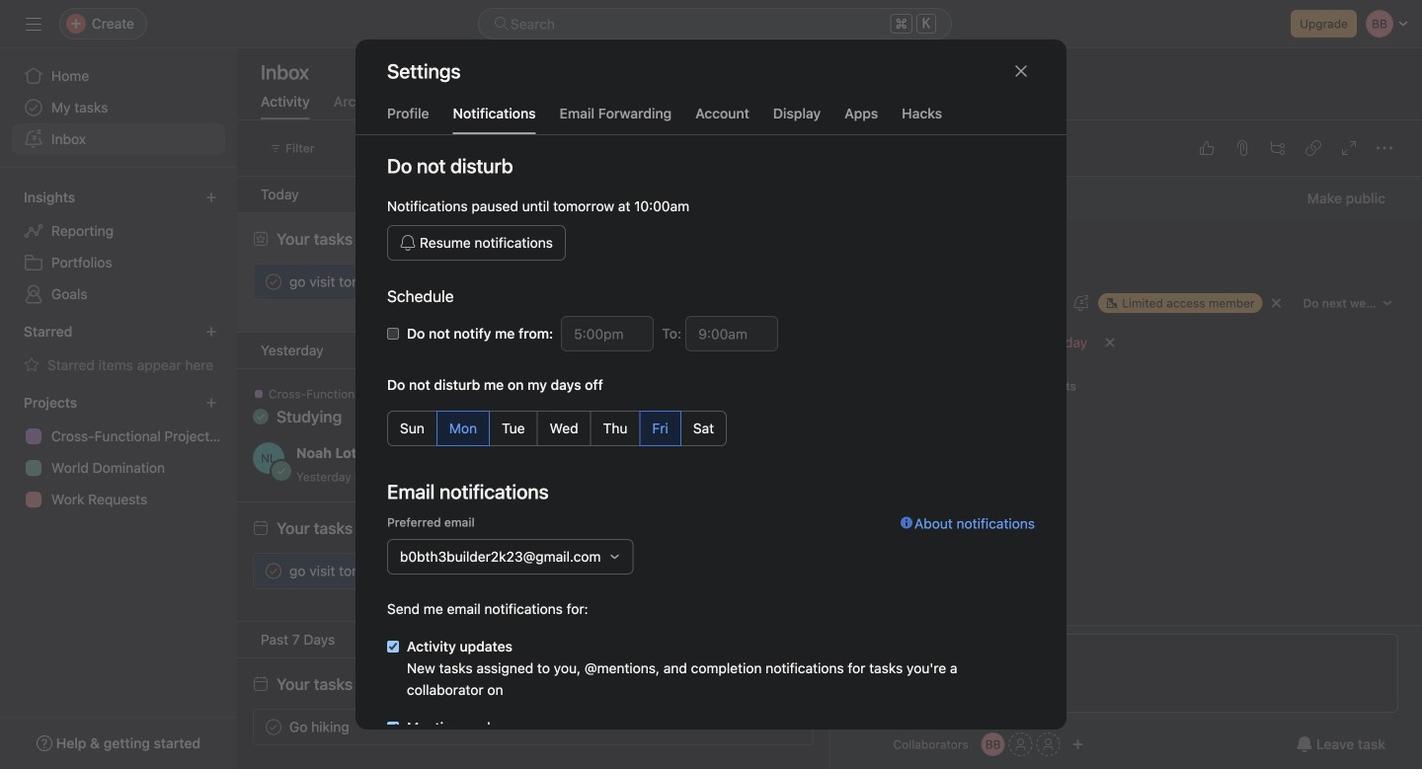 Task type: vqa. For each thing, say whether or not it's contained in the screenshot.
left open user profile image
yes



Task type: locate. For each thing, give the bounding box(es) containing it.
open user profile image
[[253, 443, 285, 474], [854, 634, 886, 666]]

1 vertical spatial open user profile image
[[854, 634, 886, 666]]

None checkbox
[[387, 328, 399, 340], [387, 722, 399, 734], [387, 328, 399, 340], [387, 722, 399, 734]]

None text field
[[561, 316, 654, 352], [686, 316, 779, 352], [561, 316, 654, 352], [686, 316, 779, 352]]

1 horizontal spatial open user profile image
[[854, 634, 886, 666]]

2 mark complete checkbox from the top
[[262, 716, 286, 740]]

0 vertical spatial mark complete checkbox
[[262, 560, 286, 583]]

add or remove collaborators image
[[1073, 739, 1085, 751]]

main content
[[830, 177, 1423, 770]]

1 mark complete checkbox from the top
[[262, 560, 286, 583]]

your tasks for mar 15, task element
[[277, 675, 431, 694]]

add or remove collaborators image
[[982, 733, 1006, 757]]

dialog
[[356, 40, 1067, 770]]

settings tab list
[[356, 103, 1067, 135]]

mark complete image for your tasks for today, task element
[[262, 270, 286, 294]]

mark complete checkbox down your tasks for mar 20, task element
[[262, 560, 286, 583]]

mark complete image
[[262, 270, 286, 294], [262, 560, 286, 583]]

1 mark complete image from the top
[[262, 270, 286, 294]]

mark complete image for your tasks for mar 20, task element
[[262, 560, 286, 583]]

go visit tomy dialog
[[830, 121, 1423, 770]]

None checkbox
[[387, 641, 399, 653]]

mark complete image down your tasks for mar 20, task element
[[262, 560, 286, 583]]

global element
[[0, 48, 237, 167]]

0 horizontal spatial open user profile image
[[253, 443, 285, 474]]

0 vertical spatial mark complete image
[[262, 270, 286, 294]]

1 vertical spatial mark complete checkbox
[[262, 716, 286, 740]]

2 mark complete image from the top
[[262, 560, 286, 583]]

copy task link image
[[1306, 140, 1322, 156]]

remove assignee image
[[1271, 297, 1283, 309]]

starred element
[[0, 314, 237, 385]]

mark complete image down your tasks for today, task element
[[262, 270, 286, 294]]

Mark complete checkbox
[[262, 560, 286, 583], [262, 716, 286, 740]]

1 vertical spatial mark complete image
[[262, 560, 286, 583]]

mark complete checkbox down your tasks for mar 15, task element
[[262, 716, 286, 740]]



Task type: describe. For each thing, give the bounding box(es) containing it.
your tasks for today, task element
[[277, 230, 423, 249]]

open user profile image inside go visit tomy dialog
[[854, 634, 886, 666]]

projects element
[[0, 385, 237, 520]]

add subtask image
[[1271, 140, 1287, 156]]

full screen image
[[1342, 140, 1358, 156]]

mark complete image
[[262, 716, 286, 740]]

hide sidebar image
[[26, 16, 42, 32]]

0 likes. click to like this task image
[[1200, 140, 1215, 156]]

clear due date image
[[1105, 337, 1117, 349]]

Task Name text field
[[840, 232, 1399, 278]]

0 vertical spatial open user profile image
[[253, 443, 285, 474]]

insights element
[[0, 180, 237, 314]]

Mark complete checkbox
[[262, 270, 286, 294]]

close this dialog image
[[1014, 63, 1030, 79]]

your tasks for mar 20, task element
[[277, 519, 433, 538]]



